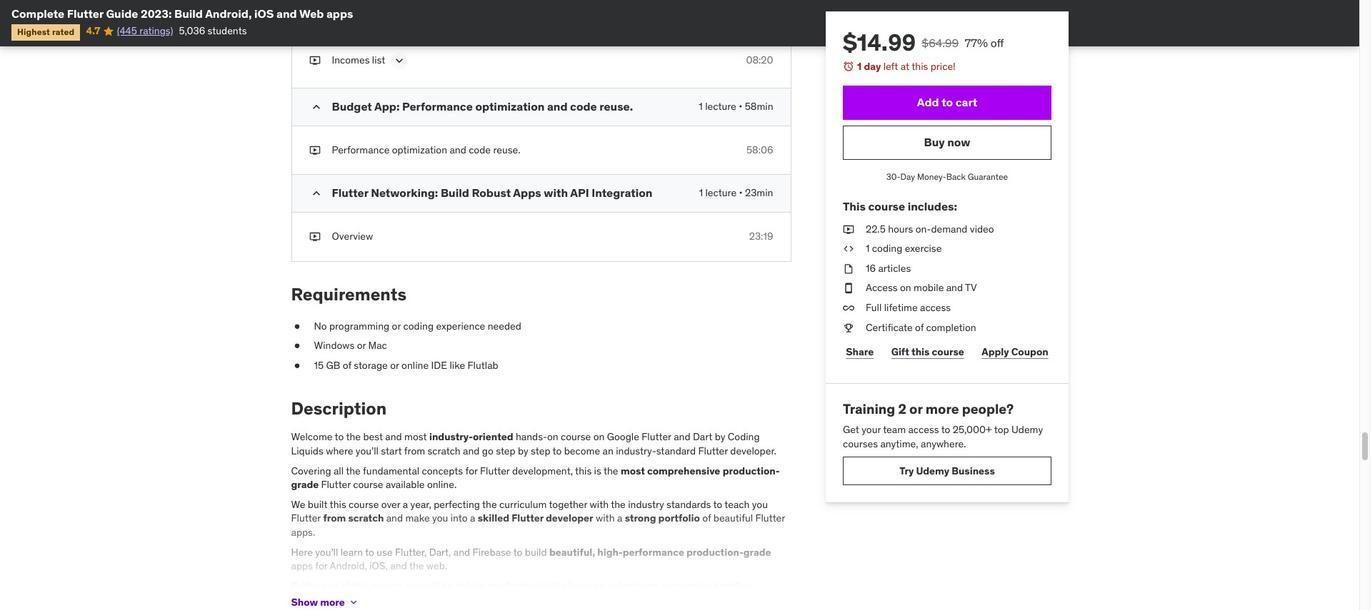 Task type: vqa. For each thing, say whether or not it's contained in the screenshot.
&
no



Task type: locate. For each thing, give the bounding box(es) containing it.
0 horizontal spatial for
[[315, 560, 328, 573]]

1 small image from the top
[[309, 100, 323, 114]]

0 vertical spatial performance
[[402, 99, 473, 114]]

to up development, at left bottom
[[553, 445, 562, 458]]

industry up strong
[[628, 499, 664, 512]]

welcome
[[291, 431, 333, 444]]

2 vertical spatial you
[[406, 580, 422, 593]]

1 for 1 day left at this price!
[[857, 60, 862, 73]]

0 vertical spatial by
[[715, 431, 726, 444]]

windows or mac
[[314, 340, 387, 353]]

includes:
[[908, 200, 957, 214]]

an
[[603, 445, 614, 458]]

on for access
[[900, 282, 911, 295]]

industry down handling,
[[721, 594, 757, 607]]

0 vertical spatial scratch
[[428, 445, 461, 458]]

for right concepts
[[466, 465, 478, 478]]

1 vertical spatial with
[[590, 499, 609, 512]]

a right over
[[403, 499, 408, 512]]

online
[[402, 359, 429, 372]]

production- grade
[[291, 465, 780, 492]]

android, down learn
[[330, 560, 367, 573]]

1 horizontal spatial you'll
[[356, 445, 379, 458]]

you right teach
[[752, 499, 768, 512]]

like right ide
[[450, 359, 465, 372]]

1 lecture • 58min
[[699, 100, 774, 113]]

0 horizontal spatial step
[[496, 445, 516, 458]]

udemy right try
[[916, 465, 949, 478]]

step down hands- on the left of the page
[[531, 445, 551, 458]]

1 horizontal spatial industry-
[[616, 445, 656, 458]]

0 horizontal spatial like
[[450, 359, 465, 372]]

1 horizontal spatial optimization
[[475, 99, 545, 114]]

grade inside here you'll learn to use flutter, dart, and firebase to build beautiful, high-performance production-grade apps for android, ios, and the web. by the end of this course, you will be able to master topics like layouts, animations, responsive handling, streams, future, riverpod, firebase, design patterns, and much more to develop apps that meet industry standards and get google flutter developer jobs.
[[744, 546, 771, 559]]

business
[[952, 465, 995, 478]]

get
[[843, 424, 859, 437]]

1 vertical spatial google
[[374, 608, 407, 611]]

access down mobile
[[920, 302, 951, 314]]

flutter right the beautiful
[[756, 513, 785, 526]]

standards up portfolio
[[667, 499, 711, 512]]

0 vertical spatial from
[[404, 445, 425, 458]]

with left api
[[544, 186, 568, 200]]

30-day money-back guarantee
[[886, 171, 1008, 182]]

0 horizontal spatial standards
[[291, 608, 336, 611]]

xsmall image
[[309, 53, 321, 67], [309, 230, 321, 244], [843, 262, 854, 276], [843, 282, 854, 296], [843, 302, 854, 316], [291, 320, 303, 334], [291, 340, 303, 354]]

xsmall image left overview in the left top of the page
[[309, 230, 321, 244]]

0 horizontal spatial grade
[[291, 479, 319, 492]]

we built this course over a year, perfecting the curriculum together with the industry standards to teach you flutter
[[291, 499, 768, 526]]

for up end
[[315, 560, 328, 573]]

0 horizontal spatial you
[[406, 580, 422, 593]]

more down layouts,
[[577, 594, 600, 607]]

this right built
[[330, 499, 346, 512]]

industry inside we built this course over a year, perfecting the curriculum together with the industry standards to teach you flutter
[[628, 499, 664, 512]]

1 vertical spatial from
[[323, 513, 346, 526]]

flutter inside we built this course over a year, perfecting the curriculum together with the industry standards to teach you flutter
[[291, 513, 321, 526]]

reuse.
[[600, 99, 633, 114], [493, 144, 521, 156]]

0 horizontal spatial build
[[174, 6, 203, 21]]

no
[[314, 320, 327, 333]]

gb
[[326, 359, 340, 372]]

portfolio
[[659, 513, 700, 526]]

to down layouts,
[[602, 594, 611, 607]]

people?
[[962, 401, 1014, 418]]

scratch inside hands-on course on google flutter and dart by coding liquids where you'll start from scratch and go step by step to become an industry-standard flutter developer.
[[428, 445, 461, 458]]

you left will
[[406, 580, 422, 593]]

0 vertical spatial lecture
[[705, 100, 737, 113]]

day
[[900, 171, 915, 182]]

apps down the here
[[291, 560, 313, 573]]

1 lecture from the top
[[705, 100, 737, 113]]

comprehensive
[[647, 465, 721, 478]]

production- inside production- grade
[[723, 465, 780, 478]]

the right is
[[604, 465, 618, 478]]

the
[[346, 431, 361, 444], [346, 465, 361, 478], [604, 465, 618, 478], [482, 499, 497, 512], [611, 499, 626, 512], [409, 560, 424, 573], [305, 580, 320, 593]]

1 vertical spatial for
[[315, 560, 328, 573]]

1 step from the left
[[496, 445, 516, 458]]

apply coupon button
[[979, 338, 1052, 367]]

1 vertical spatial small image
[[309, 187, 323, 201]]

2 • from the top
[[739, 187, 743, 200]]

to left teach
[[714, 499, 723, 512]]

0 vertical spatial grade
[[291, 479, 319, 492]]

build up 5,036
[[174, 6, 203, 21]]

most up fundamental
[[405, 431, 427, 444]]

0 vertical spatial standards
[[667, 499, 711, 512]]

access up anywhere.
[[908, 424, 939, 437]]

course down the completion
[[932, 346, 964, 359]]

incomes
[[332, 53, 370, 66]]

built
[[308, 499, 328, 512]]

dart,
[[429, 546, 451, 559]]

0 vertical spatial with
[[544, 186, 568, 200]]

of up 'future,'
[[342, 580, 350, 593]]

0 vertical spatial production-
[[723, 465, 780, 478]]

into
[[451, 513, 468, 526]]

30-
[[886, 171, 900, 182]]

1 vertical spatial industry-
[[616, 445, 656, 458]]

like inside here you'll learn to use flutter, dart, and firebase to build beautiful, high-performance production-grade apps for android, ios, and the web. by the end of this course, you will be able to master topics like layouts, animations, responsive handling, streams, future, riverpod, firebase, design patterns, and much more to develop apps that meet industry standards and get google flutter developer jobs.
[[551, 580, 566, 593]]

0 vertical spatial industry
[[628, 499, 664, 512]]

production- inside here you'll learn to use flutter, dart, and firebase to build beautiful, high-performance production-grade apps for android, ios, and the web. by the end of this course, you will be able to master topics like layouts, animations, responsive handling, streams, future, riverpod, firebase, design patterns, and much more to develop apps that meet industry standards and get google flutter developer jobs.
[[687, 546, 744, 559]]

2 horizontal spatial you
[[752, 499, 768, 512]]

2 vertical spatial apps
[[651, 594, 673, 607]]

1 horizontal spatial android,
[[330, 560, 367, 573]]

0 horizontal spatial coding
[[403, 320, 434, 333]]

apps
[[327, 6, 353, 21], [291, 560, 313, 573], [651, 594, 673, 607]]

that
[[675, 594, 693, 607]]

0 horizontal spatial android,
[[205, 6, 252, 21]]

add to cart button
[[843, 85, 1052, 120]]

complete flutter guide 2023: build android, ios and web apps
[[11, 6, 353, 21]]

• left "58min"
[[739, 100, 743, 113]]

build left 'robust'
[[441, 186, 469, 200]]

to up anywhere.
[[941, 424, 950, 437]]

1 vertical spatial optimization
[[392, 144, 447, 156]]

course down fundamental
[[353, 479, 383, 492]]

you inside we built this course over a year, perfecting the curriculum together with the industry standards to teach you flutter
[[752, 499, 768, 512]]

you'll down best
[[356, 445, 379, 458]]

production- down the beautiful
[[687, 546, 744, 559]]

you inside here you'll learn to use flutter, dart, and firebase to build beautiful, high-performance production-grade apps for android, ios, and the web. by the end of this course, you will be able to master topics like layouts, animations, responsive handling, streams, future, riverpod, firebase, design patterns, and much more to develop apps that meet industry standards and get google flutter developer jobs.
[[406, 580, 422, 593]]

share button
[[843, 338, 877, 367]]

1 right alarm image
[[857, 60, 862, 73]]

of
[[915, 321, 924, 334], [343, 359, 351, 372], [703, 513, 711, 526], [342, 580, 350, 593]]

1 vertical spatial grade
[[744, 546, 771, 559]]

0 vertical spatial industry-
[[429, 431, 473, 444]]

by
[[715, 431, 726, 444], [518, 445, 529, 458]]

grade up handling,
[[744, 546, 771, 559]]

$14.99 $64.99 77% off
[[843, 28, 1004, 57]]

1 vertical spatial standards
[[291, 608, 336, 611]]

0 vertical spatial code
[[570, 99, 597, 114]]

0 vertical spatial small image
[[309, 100, 323, 114]]

with right the together
[[590, 499, 609, 512]]

udemy
[[1012, 424, 1043, 437], [916, 465, 949, 478]]

1 vertical spatial •
[[739, 187, 743, 200]]

small image for budget app: performance optimization and code reuse.
[[309, 100, 323, 114]]

2 horizontal spatial on
[[900, 282, 911, 295]]

58min
[[745, 100, 774, 113]]

design
[[456, 594, 486, 607]]

apps left that
[[651, 594, 673, 607]]

77%
[[965, 36, 988, 50]]

1 horizontal spatial scratch
[[428, 445, 461, 458]]

0 vertical spatial like
[[450, 359, 465, 372]]

completion
[[926, 321, 976, 334]]

15
[[314, 359, 324, 372]]

1 horizontal spatial reuse.
[[600, 99, 633, 114]]

overview
[[332, 230, 373, 243]]

or right '2'
[[909, 401, 923, 418]]

budget app: performance optimization and code reuse.
[[332, 99, 633, 114]]

this up 'future,'
[[352, 580, 369, 593]]

by right dart
[[715, 431, 726, 444]]

2 small image from the top
[[309, 187, 323, 201]]

access on mobile and tv
[[866, 282, 977, 295]]

a left strong
[[617, 513, 623, 526]]

1 horizontal spatial udemy
[[1012, 424, 1043, 437]]

most right is
[[621, 465, 645, 478]]

meet
[[696, 594, 719, 607]]

firebase
[[473, 546, 511, 559]]

android, up students
[[205, 6, 252, 21]]

1 vertical spatial build
[[441, 186, 469, 200]]

developer
[[546, 513, 594, 526], [441, 608, 485, 611]]

xsmall image
[[309, 0, 321, 13], [309, 144, 321, 158], [843, 223, 854, 237], [843, 242, 854, 256], [843, 321, 854, 335], [291, 359, 303, 373], [348, 598, 359, 609]]

from down built
[[323, 513, 346, 526]]

or left mac
[[357, 340, 366, 353]]

small image
[[309, 100, 323, 114], [309, 187, 323, 201]]

xsmall image left access
[[843, 282, 854, 296]]

tv
[[965, 282, 977, 295]]

1 left 23min
[[699, 187, 703, 200]]

the down flutter,
[[409, 560, 424, 573]]

0 vertical spatial you
[[752, 499, 768, 512]]

small image for flutter networking: build robust apps with api integration
[[309, 187, 323, 201]]

covering all the fundamental concepts for flutter development, this is the most comprehensive
[[291, 465, 721, 478]]

more
[[926, 401, 959, 418], [577, 594, 600, 607], [320, 597, 345, 610]]

0 horizontal spatial code
[[469, 144, 491, 156]]

2 lecture from the top
[[706, 187, 737, 200]]

off
[[991, 36, 1004, 50]]

grade
[[291, 479, 319, 492], [744, 546, 771, 559]]

1 horizontal spatial apps
[[327, 6, 353, 21]]

more down end
[[320, 597, 345, 610]]

course up become
[[561, 431, 591, 444]]

1 horizontal spatial like
[[551, 580, 566, 593]]

covering
[[291, 465, 331, 478]]

go
[[482, 445, 494, 458]]

to
[[942, 95, 953, 109], [941, 424, 950, 437], [335, 431, 344, 444], [553, 445, 562, 458], [714, 499, 723, 512], [365, 546, 374, 559], [514, 546, 523, 559], [476, 580, 486, 593], [602, 594, 611, 607]]

production- down developer.
[[723, 465, 780, 478]]

to left cart
[[942, 95, 953, 109]]

1 vertical spatial most
[[621, 465, 645, 478]]

0 vertical spatial coding
[[872, 242, 902, 255]]

1 up 16
[[866, 242, 870, 255]]

0 vertical spatial google
[[607, 431, 639, 444]]

0 vertical spatial developer
[[546, 513, 594, 526]]

1 horizontal spatial industry
[[721, 594, 757, 607]]

flutter up apps.
[[291, 513, 321, 526]]

with
[[544, 186, 568, 200], [590, 499, 609, 512], [596, 513, 615, 526]]

2 horizontal spatial a
[[617, 513, 623, 526]]

58:06
[[747, 144, 774, 156]]

coding
[[872, 242, 902, 255], [403, 320, 434, 333]]

1 lecture • 23min
[[699, 187, 774, 200]]

scratch up concepts
[[428, 445, 461, 458]]

coding up 16 articles
[[872, 242, 902, 255]]

on up development, at left bottom
[[547, 431, 559, 444]]

1 horizontal spatial step
[[531, 445, 551, 458]]

0 horizontal spatial google
[[374, 608, 407, 611]]

windows
[[314, 340, 355, 353]]

1 vertical spatial industry
[[721, 594, 757, 607]]

like up much
[[551, 580, 566, 593]]

ide
[[431, 359, 447, 372]]

22.5 hours on-demand video
[[866, 223, 994, 236]]

1 vertical spatial developer
[[441, 608, 485, 611]]

1 vertical spatial access
[[908, 424, 939, 437]]

by down hands- on the left of the page
[[518, 445, 529, 458]]

1 horizontal spatial by
[[715, 431, 726, 444]]

1 • from the top
[[739, 100, 743, 113]]

udemy inside the training 2 or more people? get your team access to 25,000+ top udemy courses anytime, anywhere.
[[1012, 424, 1043, 437]]

1 horizontal spatial you
[[432, 513, 448, 526]]

for inside here you'll learn to use flutter, dart, and firebase to build beautiful, high-performance production-grade apps for android, ios, and the web. by the end of this course, you will be able to master topics like layouts, animations, responsive handling, streams, future, riverpod, firebase, design patterns, and much more to develop apps that meet industry standards and get google flutter developer jobs.
[[315, 560, 328, 573]]

xsmall image for access on mobile and tv
[[843, 282, 854, 296]]

1 vertical spatial lecture
[[706, 187, 737, 200]]

developer.
[[731, 445, 777, 458]]

or left online
[[390, 359, 399, 372]]

grade down covering
[[291, 479, 319, 492]]

a right into
[[470, 513, 475, 526]]

industry- up concepts
[[429, 431, 473, 444]]

0 vertical spatial udemy
[[1012, 424, 1043, 437]]

step right go
[[496, 445, 516, 458]]

1 vertical spatial performance
[[332, 144, 390, 156]]

more inside the training 2 or more people? get your team access to 25,000+ top udemy courses anytime, anywhere.
[[926, 401, 959, 418]]

0 vertical spatial you'll
[[356, 445, 379, 458]]

0 vertical spatial most
[[405, 431, 427, 444]]

1 horizontal spatial for
[[466, 465, 478, 478]]

0 horizontal spatial you'll
[[315, 546, 338, 559]]

1 horizontal spatial more
[[577, 594, 600, 607]]

0 horizontal spatial most
[[405, 431, 427, 444]]

0 horizontal spatial from
[[323, 513, 346, 526]]

with up high-
[[596, 513, 615, 526]]

mac
[[368, 340, 387, 353]]

flutter up 4.7 at the top left
[[67, 6, 104, 21]]

• for budget app: performance optimization and code reuse.
[[739, 100, 743, 113]]

scratch down over
[[348, 513, 384, 526]]

you left into
[[432, 513, 448, 526]]

become
[[564, 445, 600, 458]]

on up full lifetime access in the right of the page
[[900, 282, 911, 295]]

description
[[291, 398, 387, 420]]

1 vertical spatial like
[[551, 580, 566, 593]]

performance up performance optimization and code reuse.
[[402, 99, 473, 114]]

0 vertical spatial reuse.
[[600, 99, 633, 114]]

the up the streams,
[[305, 580, 320, 593]]

performance
[[402, 99, 473, 114], [332, 144, 390, 156]]

1 vertical spatial scratch
[[348, 513, 384, 526]]

performance down budget
[[332, 144, 390, 156]]

1 for 1 lecture • 23min
[[699, 187, 703, 200]]

the right all at bottom left
[[346, 465, 361, 478]]

coding up online
[[403, 320, 434, 333]]

demand
[[931, 223, 968, 236]]

coupon
[[1011, 346, 1049, 359]]

xsmall image left no
[[291, 320, 303, 334]]

1 horizontal spatial grade
[[744, 546, 771, 559]]

we
[[291, 499, 305, 512]]

xsmall image left full
[[843, 302, 854, 316]]

developer down the together
[[546, 513, 594, 526]]

0 horizontal spatial apps
[[291, 560, 313, 573]]

2 vertical spatial with
[[596, 513, 615, 526]]

xsmall image for 16 articles
[[843, 262, 854, 276]]

2
[[898, 401, 906, 418]]

developer down design
[[441, 608, 485, 611]]

0 horizontal spatial udemy
[[916, 465, 949, 478]]

of inside here you'll learn to use flutter, dart, and firebase to build beautiful, high-performance production-grade apps for android, ios, and the web. by the end of this course, you will be able to master topics like layouts, animations, responsive handling, streams, future, riverpod, firebase, design patterns, and much more to develop apps that meet industry standards and get google flutter developer jobs.
[[342, 580, 350, 593]]

1 horizontal spatial most
[[621, 465, 645, 478]]

0 horizontal spatial on
[[547, 431, 559, 444]]

0 horizontal spatial by
[[518, 445, 529, 458]]

1 horizontal spatial build
[[441, 186, 469, 200]]

standards down the streams,
[[291, 608, 336, 611]]

xsmall image for no programming or coding experience needed
[[291, 320, 303, 334]]

xsmall image inside show more button
[[348, 598, 359, 609]]

(445
[[117, 25, 137, 37]]

xsmall image left windows
[[291, 340, 303, 354]]

xsmall image left 16
[[843, 262, 854, 276]]

to inside the training 2 or more people? get your team access to 25,000+ top udemy courses anytime, anywhere.
[[941, 424, 950, 437]]

of down full lifetime access in the right of the page
[[915, 321, 924, 334]]

1 horizontal spatial coding
[[872, 242, 902, 255]]

1 left "58min"
[[699, 100, 703, 113]]

apply
[[982, 346, 1009, 359]]

concepts
[[422, 465, 463, 478]]

more inside button
[[320, 597, 345, 610]]

0 vertical spatial optimization
[[475, 99, 545, 114]]

to inside add to cart button
[[942, 95, 953, 109]]

curriculum
[[500, 499, 547, 512]]

scratch
[[428, 445, 461, 458], [348, 513, 384, 526]]

you'll right the here
[[315, 546, 338, 559]]



Task type: describe. For each thing, give the bounding box(es) containing it.
here you'll learn to use flutter, dart, and firebase to build beautiful, high-performance production-grade apps for android, ios, and the web. by the end of this course, you will be able to master topics like layouts, animations, responsive handling, streams, future, riverpod, firebase, design patterns, and much more to develop apps that meet industry standards and get google flutter developer jobs.
[[291, 546, 771, 611]]

1 horizontal spatial on
[[594, 431, 605, 444]]

1 vertical spatial by
[[518, 445, 529, 458]]

web
[[299, 6, 324, 21]]

all
[[334, 465, 344, 478]]

from inside hands-on course on google flutter and dart by coding liquids where you'll start from scratch and go step by step to become an industry-standard flutter developer.
[[404, 445, 425, 458]]

access
[[866, 282, 898, 295]]

on for hands-
[[547, 431, 559, 444]]

courses
[[843, 438, 878, 451]]

to inside we built this course over a year, perfecting the curriculum together with the industry standards to teach you flutter
[[714, 499, 723, 512]]

developer inside here you'll learn to use flutter, dart, and firebase to build beautiful, high-performance production-grade apps for android, ios, and the web. by the end of this course, you will be able to master topics like layouts, animations, responsive handling, streams, future, riverpod, firebase, design patterns, and much more to develop apps that meet industry standards and get google flutter developer jobs.
[[441, 608, 485, 611]]

hours
[[888, 223, 913, 236]]

training 2 or more people? get your team access to 25,000+ top udemy courses anytime, anywhere.
[[843, 401, 1043, 451]]

flutter up overview in the left top of the page
[[332, 186, 369, 200]]

flutter networking: build robust apps with api integration
[[332, 186, 653, 200]]

1 vertical spatial you
[[432, 513, 448, 526]]

apps.
[[291, 527, 315, 540]]

now
[[947, 135, 970, 149]]

will
[[425, 580, 439, 593]]

0 horizontal spatial optimization
[[392, 144, 447, 156]]

standards inside we built this course over a year, perfecting the curriculum together with the industry standards to teach you flutter
[[667, 499, 711, 512]]

make
[[405, 513, 430, 526]]

industry- inside hands-on course on google flutter and dart by coding liquids where you'll start from scratch and go step by step to become an industry-standard flutter developer.
[[616, 445, 656, 458]]

much
[[550, 594, 575, 607]]

22.5
[[866, 223, 886, 236]]

development,
[[512, 465, 573, 478]]

alarm image
[[843, 61, 854, 72]]

1 vertical spatial coding
[[403, 320, 434, 333]]

0 horizontal spatial industry-
[[429, 431, 473, 444]]

fundamental
[[363, 465, 420, 478]]

here
[[291, 546, 313, 559]]

2023:
[[141, 6, 172, 21]]

requirements
[[291, 284, 407, 306]]

together
[[549, 499, 588, 512]]

to up where
[[335, 431, 344, 444]]

experience
[[436, 320, 485, 333]]

android, inside here you'll learn to use flutter, dart, and firebase to build beautiful, high-performance production-grade apps for android, ios, and the web. by the end of this course, you will be able to master topics like layouts, animations, responsive handling, streams, future, riverpod, firebase, design patterns, and much more to develop apps that meet industry standards and get google flutter developer jobs.
[[330, 560, 367, 573]]

integration
[[592, 186, 653, 200]]

0 vertical spatial for
[[466, 465, 478, 478]]

16
[[866, 262, 876, 275]]

with inside we built this course over a year, perfecting the curriculum together with the industry standards to teach you flutter
[[590, 499, 609, 512]]

students
[[208, 25, 247, 37]]

anytime,
[[880, 438, 918, 451]]

full lifetime access
[[866, 302, 951, 314]]

robust
[[472, 186, 511, 200]]

storage
[[354, 359, 388, 372]]

xsmall image for full lifetime access
[[843, 302, 854, 316]]

programming
[[329, 320, 390, 333]]

dart
[[693, 431, 713, 444]]

app:
[[374, 99, 400, 114]]

more inside here you'll learn to use flutter, dart, and firebase to build beautiful, high-performance production-grade apps for android, ios, and the web. by the end of this course, you will be able to master topics like layouts, animations, responsive handling, streams, future, riverpod, firebase, design patterns, and much more to develop apps that meet industry standards and get google flutter developer jobs.
[[577, 594, 600, 607]]

1 coding exercise
[[866, 242, 942, 255]]

1 for 1 coding exercise
[[866, 242, 870, 255]]

you'll inside here you'll learn to use flutter, dart, and firebase to build beautiful, high-performance production-grade apps for android, ios, and the web. by the end of this course, you will be able to master topics like layouts, animations, responsive handling, streams, future, riverpod, firebase, design patterns, and much more to develop apps that meet industry standards and get google flutter developer jobs.
[[315, 546, 338, 559]]

topics
[[521, 580, 548, 593]]

2 step from the left
[[531, 445, 551, 458]]

or right programming at the left of the page
[[392, 320, 401, 333]]

course inside we built this course over a year, perfecting the curriculum together with the industry standards to teach you flutter
[[349, 499, 379, 512]]

share
[[846, 346, 874, 359]]

learn
[[341, 546, 363, 559]]

needed
[[488, 320, 522, 333]]

mobile
[[914, 282, 944, 295]]

full
[[866, 302, 882, 314]]

flutter inside of beautiful flutter apps.
[[756, 513, 785, 526]]

flutter course available online.
[[321, 479, 457, 492]]

year,
[[411, 499, 432, 512]]

skilled
[[478, 513, 510, 526]]

to left the use
[[365, 546, 374, 559]]

0 horizontal spatial performance
[[332, 144, 390, 156]]

1 vertical spatial code
[[469, 144, 491, 156]]

exercise
[[905, 242, 942, 255]]

to right able
[[476, 580, 486, 593]]

of right "gb" at the bottom left
[[343, 359, 351, 372]]

on-
[[916, 223, 931, 236]]

the left best
[[346, 431, 361, 444]]

(445 ratings)
[[117, 25, 173, 37]]

cart
[[956, 95, 977, 109]]

xsmall image for windows or mac
[[291, 340, 303, 354]]

show more
[[291, 597, 345, 610]]

this right at
[[912, 60, 928, 73]]

• for flutter networking: build robust apps with api integration
[[739, 187, 743, 200]]

lecture for flutter networking: build robust apps with api integration
[[706, 187, 737, 200]]

of beautiful flutter apps.
[[291, 513, 785, 540]]

0 vertical spatial apps
[[327, 6, 353, 21]]

develop
[[614, 594, 649, 607]]

master
[[488, 580, 519, 593]]

the up strong
[[611, 499, 626, 512]]

access inside the training 2 or more people? get your team access to 25,000+ top udemy courses anytime, anywhere.
[[908, 424, 939, 437]]

layouts,
[[569, 580, 606, 593]]

udemy inside try udemy business link
[[916, 465, 949, 478]]

online.
[[427, 479, 457, 492]]

1 vertical spatial apps
[[291, 560, 313, 573]]

get
[[357, 608, 372, 611]]

apply coupon
[[982, 346, 1049, 359]]

start
[[381, 445, 402, 458]]

high-
[[598, 546, 623, 559]]

course inside hands-on course on google flutter and dart by coding liquids where you'll start from scratch and go step by step to become an industry-standard flutter developer.
[[561, 431, 591, 444]]

this inside here you'll learn to use flutter, dart, and firebase to build beautiful, high-performance production-grade apps for android, ios, and the web. by the end of this course, you will be able to master topics like layouts, animations, responsive handling, streams, future, riverpod, firebase, design patterns, and much more to develop apps that meet industry standards and get google flutter developer jobs.
[[352, 580, 369, 593]]

or inside the training 2 or more people? get your team access to 25,000+ top udemy courses anytime, anywhere.
[[909, 401, 923, 418]]

future,
[[333, 594, 365, 607]]

to left the build in the left of the page
[[514, 546, 523, 559]]

1 horizontal spatial developer
[[546, 513, 594, 526]]

grade inside production- grade
[[291, 479, 319, 492]]

1 horizontal spatial a
[[470, 513, 475, 526]]

15 gb of storage or online ide like flutlab
[[314, 359, 499, 372]]

complete
[[11, 6, 64, 21]]

best
[[363, 431, 383, 444]]

articles
[[878, 262, 911, 275]]

1 vertical spatial reuse.
[[493, 144, 521, 156]]

animations,
[[609, 580, 660, 593]]

coding
[[728, 431, 760, 444]]

incomes list
[[332, 53, 385, 66]]

guide
[[106, 6, 138, 21]]

google inside hands-on course on google flutter and dart by coding liquids where you'll start from scratch and go step by step to become an industry-standard flutter developer.
[[607, 431, 639, 444]]

course up 22.5
[[868, 200, 905, 214]]

apps
[[513, 186, 541, 200]]

firebase,
[[412, 594, 453, 607]]

lecture for budget app: performance optimization and code reuse.
[[705, 100, 737, 113]]

available
[[386, 479, 425, 492]]

google inside here you'll learn to use flutter, dart, and firebase to build beautiful, high-performance production-grade apps for android, ios, and the web. by the end of this course, you will be able to master topics like layouts, animations, responsive handling, streams, future, riverpod, firebase, design patterns, and much more to develop apps that meet industry standards and get google flutter developer jobs.
[[374, 608, 407, 611]]

you'll inside hands-on course on google flutter and dart by coding liquids where you'll start from scratch and go step by step to become an industry-standard flutter developer.
[[356, 445, 379, 458]]

this left is
[[575, 465, 592, 478]]

industry inside here you'll learn to use flutter, dart, and firebase to build beautiful, high-performance production-grade apps for android, ios, and the web. by the end of this course, you will be able to master topics like layouts, animations, responsive handling, streams, future, riverpod, firebase, design patterns, and much more to develop apps that meet industry standards and get google flutter developer jobs.
[[721, 594, 757, 607]]

performance optimization and code reuse.
[[332, 144, 521, 156]]

to inside hands-on course on google flutter and dart by coding liquids where you'll start from scratch and go step by step to become an industry-standard flutter developer.
[[553, 445, 562, 458]]

of inside of beautiful flutter apps.
[[703, 513, 711, 526]]

0 vertical spatial build
[[174, 6, 203, 21]]

flutter up standard on the bottom of the page
[[642, 431, 672, 444]]

responsive
[[663, 580, 711, 593]]

1 for 1 lecture • 58min
[[699, 100, 703, 113]]

1 horizontal spatial performance
[[402, 99, 473, 114]]

flutter down all at bottom left
[[321, 479, 351, 492]]

training
[[843, 401, 895, 418]]

xsmall image left incomes
[[309, 53, 321, 67]]

23min
[[745, 187, 774, 200]]

a inside we built this course over a year, perfecting the curriculum together with the industry standards to teach you flutter
[[403, 499, 408, 512]]

0 vertical spatial android,
[[205, 6, 252, 21]]

this inside we built this course over a year, perfecting the curriculum together with the industry standards to teach you flutter
[[330, 499, 346, 512]]

riverpod,
[[367, 594, 410, 607]]

flutter inside here you'll learn to use flutter, dart, and firebase to build beautiful, high-performance production-grade apps for android, ios, and the web. by the end of this course, you will be able to master topics like layouts, animations, responsive handling, streams, future, riverpod, firebase, design patterns, and much more to develop apps that meet industry standards and get google flutter developer jobs.
[[409, 608, 439, 611]]

liquids
[[291, 445, 324, 458]]

0 vertical spatial access
[[920, 302, 951, 314]]

gift this course link
[[888, 338, 967, 367]]

flutter down go
[[480, 465, 510, 478]]

buy
[[924, 135, 945, 149]]

flutter down curriculum
[[512, 513, 544, 526]]

add
[[917, 95, 939, 109]]

ratings)
[[140, 25, 173, 37]]

course inside gift this course link
[[932, 346, 964, 359]]

is
[[594, 465, 602, 478]]

the up skilled
[[482, 499, 497, 512]]

highest rated
[[17, 27, 75, 37]]

show lecture description image
[[393, 53, 407, 68]]

standards inside here you'll learn to use flutter, dart, and firebase to build beautiful, high-performance production-grade apps for android, ios, and the web. by the end of this course, you will be able to master topics like layouts, animations, responsive handling, streams, future, riverpod, firebase, design patterns, and much more to develop apps that meet industry standards and get google flutter developer jobs.
[[291, 608, 336, 611]]

1 horizontal spatial code
[[570, 99, 597, 114]]

flutter down dart
[[698, 445, 728, 458]]

back
[[946, 171, 966, 182]]

able
[[455, 580, 474, 593]]

this right gift
[[911, 346, 930, 359]]

price!
[[931, 60, 956, 73]]

0 horizontal spatial scratch
[[348, 513, 384, 526]]

budget
[[332, 99, 372, 114]]

money-
[[917, 171, 946, 182]]



